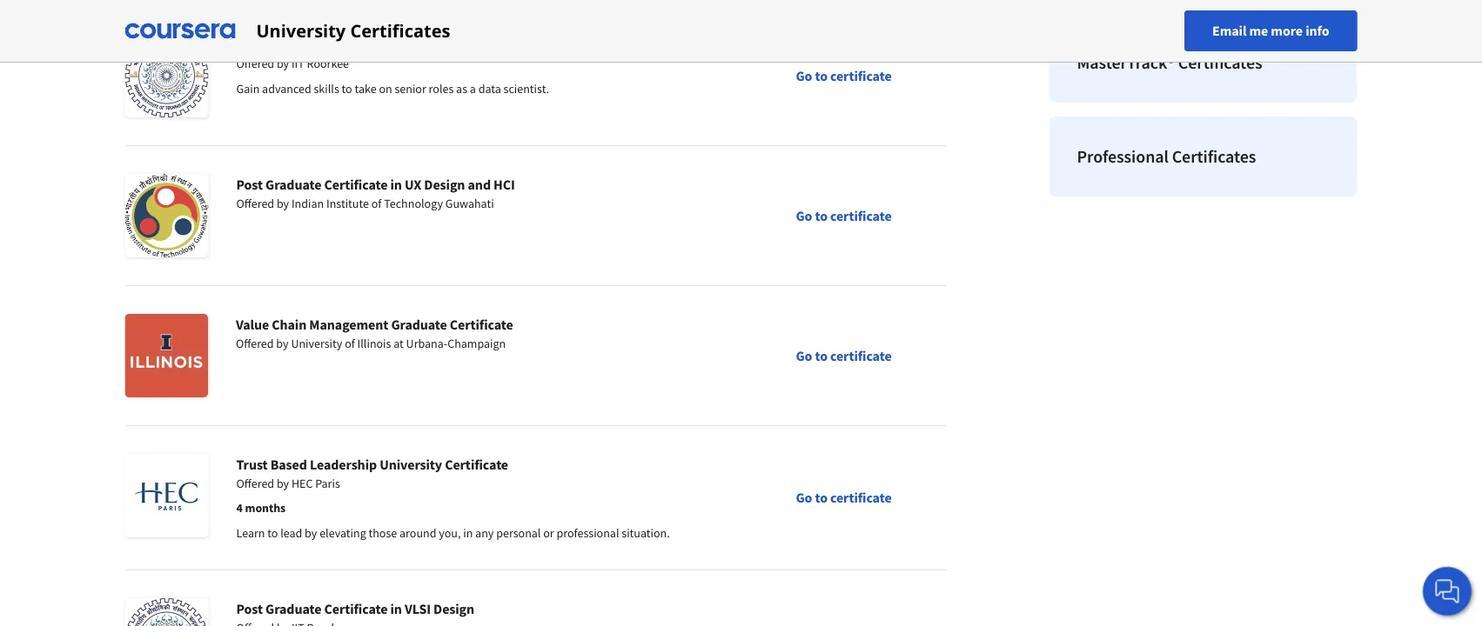 Task type: vqa. For each thing, say whether or not it's contained in the screenshot.
'Post' within Post Graduate Certificate in Data Science and Machine Learning Offered by IIT Roorkee
yes



Task type: locate. For each thing, give the bounding box(es) containing it.
1 horizontal spatial of
[[371, 196, 382, 211]]

design up guwahati
[[424, 176, 465, 193]]

of right institute on the top left
[[371, 196, 382, 211]]

any
[[475, 526, 494, 541]]

post inside post graduate certificate in ux design and hci offered by indian institute of technology guwahati
[[236, 176, 263, 193]]

by down chain
[[276, 336, 289, 352]]

and for hci
[[468, 176, 491, 193]]

certificates for university certificates
[[350, 19, 450, 43]]

a
[[470, 81, 476, 97]]

and right the 'science'
[[484, 36, 507, 53]]

post
[[236, 36, 263, 53], [236, 176, 263, 193], [236, 600, 263, 618]]

in
[[390, 36, 402, 53], [390, 176, 402, 193], [463, 526, 473, 541], [390, 600, 402, 618]]

iit roorkee image
[[125, 34, 208, 117]]

paris
[[315, 476, 340, 492]]

university up iit
[[256, 19, 346, 43]]

offered down value
[[236, 336, 274, 352]]

go to certificate for value chain management graduate certificate
[[796, 347, 892, 365]]

data
[[405, 36, 433, 53]]

scientist.
[[504, 81, 549, 97]]

in inside post graduate certificate in ux design and hci offered by indian institute of technology guwahati
[[390, 176, 402, 193]]

and up guwahati
[[468, 176, 491, 193]]

to
[[815, 67, 828, 84], [342, 81, 352, 97], [815, 207, 828, 225], [815, 347, 828, 365], [815, 490, 828, 507], [267, 526, 278, 541]]

certificate for vlsi
[[324, 600, 388, 618]]

hci
[[494, 176, 515, 193]]

1 certificate from the top
[[830, 67, 892, 84]]

certificate inside post graduate certificate in data science and machine learning offered by iit roorkee
[[324, 36, 388, 53]]

learn to lead by elevating those around you, in any personal or professional situation.
[[236, 526, 670, 541]]

by left the hec at the bottom left
[[277, 476, 289, 492]]

graduate for post graduate certificate in ux design and hci offered by indian institute of technology guwahati
[[266, 176, 321, 193]]

post graduate certificate in ux design and hci offered by indian institute of technology guwahati
[[236, 176, 515, 211]]

coursera image
[[125, 17, 235, 45]]

of
[[371, 196, 382, 211], [345, 336, 355, 352]]

design
[[424, 176, 465, 193], [433, 600, 474, 618]]

as
[[456, 81, 467, 97]]

3 post from the top
[[236, 600, 263, 618]]

university right leadership
[[380, 456, 442, 473]]

4 go to certificate from the top
[[796, 490, 892, 507]]

offered inside "value chain management graduate certificate offered by university of illinois at urbana-champaign"
[[236, 336, 274, 352]]

graduate
[[266, 36, 321, 53], [266, 176, 321, 193], [391, 316, 447, 333], [266, 600, 321, 618]]

offered up gain
[[236, 56, 274, 71]]

1 vertical spatial post
[[236, 176, 263, 193]]

2 vertical spatial certificates
[[1172, 146, 1256, 168]]

take
[[355, 81, 376, 97]]

1 vertical spatial certificates
[[1178, 52, 1262, 74]]

2 vertical spatial post
[[236, 600, 263, 618]]

graduate for post graduate certificate in data science and machine learning offered by iit roorkee
[[266, 36, 321, 53]]

by inside trust based leadership university certificate offered by hec paris 4 months
[[277, 476, 289, 492]]

by left indian
[[277, 196, 289, 211]]

and
[[484, 36, 507, 53], [468, 176, 491, 193]]

list
[[1042, 16, 1364, 204]]

graduate up urbana-
[[391, 316, 447, 333]]

1 vertical spatial and
[[468, 176, 491, 193]]

graduate inside post graduate certificate in ux design and hci offered by indian institute of technology guwahati
[[266, 176, 321, 193]]

1 post from the top
[[236, 36, 263, 53]]

in left data
[[390, 36, 402, 53]]

by
[[277, 56, 289, 71], [277, 196, 289, 211], [276, 336, 289, 352], [277, 476, 289, 492], [305, 526, 317, 541]]

mastertrack® certificates link
[[1049, 23, 1357, 103]]

graduate up indian
[[266, 176, 321, 193]]

1 vertical spatial of
[[345, 336, 355, 352]]

professional certificates link
[[1049, 117, 1357, 197]]

certificates
[[350, 19, 450, 43], [1178, 52, 1262, 74], [1172, 146, 1256, 168]]

by inside "value chain management graduate certificate offered by university of illinois at urbana-champaign"
[[276, 336, 289, 352]]

certificate up institute on the top left
[[324, 176, 388, 193]]

go to certificate
[[796, 67, 892, 84], [796, 207, 892, 225], [796, 347, 892, 365], [796, 490, 892, 507]]

university
[[256, 19, 346, 43], [291, 336, 342, 352], [380, 456, 442, 473]]

in for ux
[[390, 176, 402, 193]]

design inside post graduate certificate in ux design and hci offered by indian institute of technology guwahati
[[424, 176, 465, 193]]

post for post graduate certificate in ux design and hci offered by indian institute of technology guwahati
[[236, 176, 263, 193]]

4 go from the top
[[796, 490, 812, 507]]

to for trust based leadership university certificate
[[815, 490, 828, 507]]

roles
[[429, 81, 454, 97]]

machine
[[510, 36, 560, 53]]

around
[[399, 526, 436, 541]]

and inside post graduate certificate in data science and machine learning offered by iit roorkee
[[484, 36, 507, 53]]

2 certificate from the top
[[830, 207, 892, 225]]

email me more info
[[1212, 22, 1329, 40]]

go for post graduate certificate in data science and machine learning
[[796, 67, 812, 84]]

champaign
[[447, 336, 506, 352]]

certificate up any
[[445, 456, 508, 473]]

indian institute of technology guwahati image
[[125, 174, 208, 258]]

in left vlsi
[[390, 600, 402, 618]]

certificate up roorkee
[[324, 36, 388, 53]]

by right 'lead' at the bottom of page
[[305, 526, 317, 541]]

certificate left vlsi
[[324, 600, 388, 618]]

design for vlsi
[[433, 600, 474, 618]]

and for machine
[[484, 36, 507, 53]]

certificate up champaign on the left
[[450, 316, 513, 333]]

advanced
[[262, 81, 311, 97]]

gain advanced skills to take on senior roles as a data scientist.
[[236, 81, 549, 97]]

university of illinois at urbana-champaign image
[[125, 314, 208, 398]]

3 go from the top
[[796, 347, 812, 365]]

certificate for trust based leadership university certificate
[[830, 490, 892, 507]]

offered left indian
[[236, 196, 274, 211]]

certificates for mastertrack® certificates
[[1178, 52, 1262, 74]]

0 horizontal spatial of
[[345, 336, 355, 352]]

in left "ux"
[[390, 176, 402, 193]]

3 go to certificate from the top
[[796, 347, 892, 365]]

go to certificate for post graduate certificate in data science and machine learning
[[796, 67, 892, 84]]

1 vertical spatial university
[[291, 336, 342, 352]]

skills
[[314, 81, 339, 97]]

4
[[236, 500, 243, 516]]

post inside post graduate certificate in data science and machine learning offered by iit roorkee
[[236, 36, 263, 53]]

gain
[[236, 81, 260, 97]]

iit
[[291, 56, 304, 71]]

2 go from the top
[[796, 207, 812, 225]]

email
[[1212, 22, 1247, 40]]

certificate for post graduate certificate in ux design and hci
[[830, 207, 892, 225]]

based
[[270, 456, 307, 473]]

university certificates
[[256, 19, 450, 43]]

ux
[[405, 176, 421, 193]]

by left iit
[[277, 56, 289, 71]]

of inside post graduate certificate in ux design and hci offered by indian institute of technology guwahati
[[371, 196, 382, 211]]

certificate
[[830, 67, 892, 84], [830, 207, 892, 225], [830, 347, 892, 365], [830, 490, 892, 507]]

and inside post graduate certificate in ux design and hci offered by indian institute of technology guwahati
[[468, 176, 491, 193]]

2 vertical spatial university
[[380, 456, 442, 473]]

university down chain
[[291, 336, 342, 352]]

graduate inside "value chain management graduate certificate offered by university of illinois at urbana-champaign"
[[391, 316, 447, 333]]

certificate
[[324, 36, 388, 53], [324, 176, 388, 193], [450, 316, 513, 333], [445, 456, 508, 473], [324, 600, 388, 618]]

1 go to certificate from the top
[[796, 67, 892, 84]]

go to certificate for trust based leadership university certificate
[[796, 490, 892, 507]]

graduate up iit
[[266, 36, 321, 53]]

hec
[[291, 476, 313, 492]]

graduate down 'lead' at the bottom of page
[[266, 600, 321, 618]]

roorkee
[[307, 56, 349, 71]]

2 post from the top
[[236, 176, 263, 193]]

design right vlsi
[[433, 600, 474, 618]]

value chain management graduate certificate offered by university of illinois at urbana-champaign
[[236, 316, 513, 352]]

1 go from the top
[[796, 67, 812, 84]]

0 vertical spatial design
[[424, 176, 465, 193]]

you,
[[439, 526, 461, 541]]

or
[[543, 526, 554, 541]]

2 go to certificate from the top
[[796, 207, 892, 225]]

months
[[245, 500, 286, 516]]

email me more info button
[[1184, 10, 1357, 51]]

guwahati
[[445, 196, 494, 211]]

offered
[[236, 56, 274, 71], [236, 196, 274, 211], [236, 336, 274, 352], [236, 476, 274, 492]]

go
[[796, 67, 812, 84], [796, 207, 812, 225], [796, 347, 812, 365], [796, 490, 812, 507]]

those
[[369, 526, 397, 541]]

more
[[1271, 22, 1303, 40]]

at
[[394, 336, 404, 352]]

offered down trust
[[236, 476, 274, 492]]

of down management
[[345, 336, 355, 352]]

list containing mastertrack® certificates
[[1042, 16, 1364, 204]]

0 vertical spatial and
[[484, 36, 507, 53]]

0 vertical spatial certificates
[[350, 19, 450, 43]]

3 certificate from the top
[[830, 347, 892, 365]]

4 certificate from the top
[[830, 490, 892, 507]]

in inside post graduate certificate in data science and machine learning offered by iit roorkee
[[390, 36, 402, 53]]

learn
[[236, 526, 265, 541]]

graduate inside post graduate certificate in data science and machine learning offered by iit roorkee
[[266, 36, 321, 53]]

0 vertical spatial of
[[371, 196, 382, 211]]

vlsi
[[405, 600, 431, 618]]

1 vertical spatial design
[[433, 600, 474, 618]]

0 vertical spatial post
[[236, 36, 263, 53]]

certificate inside post graduate certificate in ux design and hci offered by indian institute of technology guwahati
[[324, 176, 388, 193]]



Task type: describe. For each thing, give the bounding box(es) containing it.
professional
[[1077, 146, 1169, 168]]

design for ux
[[424, 176, 465, 193]]

mastertrack® certificates
[[1077, 52, 1262, 74]]

0 vertical spatial university
[[256, 19, 346, 43]]

university inside trust based leadership university certificate offered by hec paris 4 months
[[380, 456, 442, 473]]

to for value chain management graduate certificate
[[815, 347, 828, 365]]

on
[[379, 81, 392, 97]]

to for post graduate certificate in data science and machine learning
[[815, 67, 828, 84]]

offered inside post graduate certificate in ux design and hci offered by indian institute of technology guwahati
[[236, 196, 274, 211]]

certificate for post graduate certificate in data science and machine learning
[[830, 67, 892, 84]]

urbana-
[[406, 336, 447, 352]]

post graduate certificate in vlsi design
[[236, 600, 474, 618]]

elevating
[[320, 526, 366, 541]]

certificate inside "value chain management graduate certificate offered by university of illinois at urbana-champaign"
[[450, 316, 513, 333]]

chain
[[272, 316, 307, 333]]

chat with us image
[[1433, 578, 1461, 606]]

certificate for value chain management graduate certificate
[[830, 347, 892, 365]]

senior
[[395, 81, 426, 97]]

indian
[[291, 196, 324, 211]]

offered inside post graduate certificate in data science and machine learning offered by iit roorkee
[[236, 56, 274, 71]]

learning
[[563, 36, 617, 53]]

university inside "value chain management graduate certificate offered by university of illinois at urbana-champaign"
[[291, 336, 342, 352]]

certificate for data
[[324, 36, 388, 53]]

personal
[[496, 526, 541, 541]]

post for post graduate certificate in data science and machine learning offered by iit roorkee
[[236, 36, 263, 53]]

of inside "value chain management graduate certificate offered by university of illinois at urbana-champaign"
[[345, 336, 355, 352]]

certificates for professional certificates
[[1172, 146, 1256, 168]]

by inside post graduate certificate in ux design and hci offered by indian institute of technology guwahati
[[277, 196, 289, 211]]

post graduate certificate in vlsi design link
[[125, 571, 946, 627]]

illinois
[[357, 336, 391, 352]]

me
[[1249, 22, 1268, 40]]

go for value chain management graduate certificate
[[796, 347, 812, 365]]

offered inside trust based leadership university certificate offered by hec paris 4 months
[[236, 476, 274, 492]]

certificate inside trust based leadership university certificate offered by hec paris 4 months
[[445, 456, 508, 473]]

management
[[309, 316, 388, 333]]

leadership
[[310, 456, 377, 473]]

post graduate certificate in data science and machine learning offered by iit roorkee
[[236, 36, 617, 71]]

institute
[[326, 196, 369, 211]]

graduate for post graduate certificate in vlsi design
[[266, 600, 321, 618]]

certificate for ux
[[324, 176, 388, 193]]

in for vlsi
[[390, 600, 402, 618]]

professional
[[557, 526, 619, 541]]

in left any
[[463, 526, 473, 541]]

trust based leadership university certificate offered by hec paris 4 months
[[236, 456, 508, 516]]

by inside post graduate certificate in data science and machine learning offered by iit roorkee
[[277, 56, 289, 71]]

technology
[[384, 196, 443, 211]]

go for post graduate certificate in ux design and hci
[[796, 207, 812, 225]]

to for post graduate certificate in ux design and hci
[[815, 207, 828, 225]]

trust
[[236, 456, 268, 473]]

go for trust based leadership university certificate
[[796, 490, 812, 507]]

value
[[236, 316, 269, 333]]

post for post graduate certificate in vlsi design
[[236, 600, 263, 618]]

go to certificate for post graduate certificate in ux design and hci
[[796, 207, 892, 225]]

mastertrack®
[[1077, 52, 1175, 74]]

science
[[435, 36, 481, 53]]

professional certificates
[[1077, 146, 1256, 168]]

in for data
[[390, 36, 402, 53]]

data
[[478, 81, 501, 97]]

hec paris image
[[125, 454, 208, 538]]

situation.
[[622, 526, 670, 541]]

lead
[[280, 526, 302, 541]]

info
[[1306, 22, 1329, 40]]



